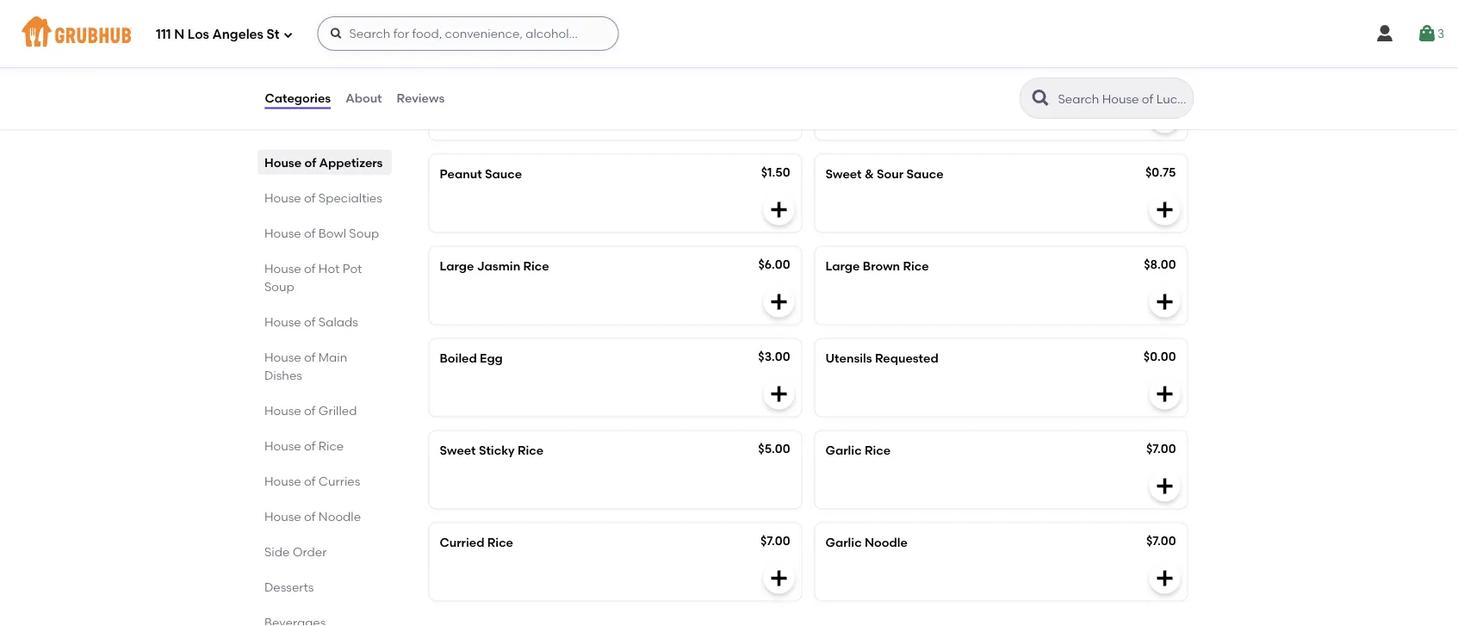 Task type: describe. For each thing, give the bounding box(es) containing it.
111
[[156, 27, 171, 42]]

garlic for garlic rice
[[826, 443, 862, 457]]

house of curries tab
[[264, 472, 385, 490]]

111 n los angeles st
[[156, 27, 279, 42]]

peanut
[[440, 166, 482, 181]]

salads
[[318, 314, 358, 329]]

small
[[440, 74, 473, 89]]

appetizers
[[319, 155, 382, 170]]

svg image for $4.00
[[1155, 107, 1175, 128]]

house for house of hot pot soup
[[264, 261, 301, 276]]

$6.00
[[758, 257, 790, 271]]

house for house of salads
[[264, 314, 301, 329]]

svg image for $3.00
[[769, 384, 789, 404]]

3
[[1437, 26, 1444, 41]]

side order
[[264, 544, 326, 559]]

sour
[[877, 166, 904, 181]]

sweet sticky rice
[[440, 443, 544, 457]]

svg image for garlic noodle
[[1155, 568, 1175, 589]]

$5.00
[[758, 441, 790, 456]]

house of grilled tab
[[264, 401, 385, 419]]

about button
[[345, 67, 383, 129]]

house of bowl soup
[[264, 226, 379, 240]]

boiled egg
[[440, 350, 503, 365]]

svg image for curried rice
[[769, 568, 789, 589]]

house for house of curries
[[264, 474, 301, 488]]

0 vertical spatial soup
[[349, 226, 379, 240]]

house of appetizers tab
[[264, 153, 385, 171]]

garlic noodle
[[826, 535, 908, 549]]

house of specialties
[[264, 190, 382, 205]]

1 fried from the left
[[476, 74, 506, 89]]

2 sauce from the left
[[907, 166, 944, 181]]

categories button
[[264, 67, 332, 129]]

pot
[[342, 261, 362, 276]]

$7.00 for curried rice
[[760, 533, 790, 548]]

of for grilled
[[304, 403, 315, 418]]

of for noodle
[[304, 509, 315, 524]]

search icon image
[[1031, 88, 1051, 109]]

brown
[[863, 258, 900, 273]]

svg image for garlic rice
[[1155, 476, 1175, 496]]

garlic rice
[[826, 443, 891, 457]]

Search for food, convenience, alcohol... search field
[[317, 16, 619, 51]]

house for house of grilled
[[264, 403, 301, 418]]

noodle inside tab
[[318, 509, 360, 524]]

svg image for large brown rice
[[1155, 291, 1175, 312]]

2 fried from the left
[[826, 74, 855, 89]]

$4.00
[[1144, 72, 1176, 87]]

of for main
[[304, 350, 315, 364]]

svg image for $0.75
[[1155, 199, 1175, 220]]

curried rice
[[440, 535, 513, 549]]

svg image for peanut sauce
[[769, 199, 789, 220]]

soup inside 'house of hot pot soup'
[[264, 279, 294, 294]]

side order tab
[[264, 543, 385, 561]]

$7.00 for garlic rice
[[1146, 441, 1176, 456]]

side
[[264, 544, 289, 559]]

house of hot pot soup
[[264, 261, 362, 294]]

reviews
[[397, 91, 445, 105]]

1 sauce from the left
[[485, 166, 522, 181]]

large for large jasmin rice
[[440, 258, 474, 273]]

house for house of rice
[[264, 438, 301, 453]]

of for bowl
[[304, 226, 315, 240]]

svg image for large jasmin rice
[[769, 291, 789, 312]]

house of noodle
[[264, 509, 360, 524]]

main navigation navigation
[[0, 0, 1458, 67]]

desserts tab
[[264, 578, 385, 596]]

jasmin
[[477, 258, 520, 273]]

large jasmin rice
[[440, 258, 549, 273]]



Task type: locate. For each thing, give the bounding box(es) containing it.
8 house from the top
[[264, 438, 301, 453]]

0 horizontal spatial soup
[[264, 279, 294, 294]]

2 large from the left
[[826, 258, 860, 273]]

$1.50
[[761, 164, 790, 179]]

$3.00
[[758, 349, 790, 363]]

rice for sweet sticky rice
[[518, 443, 544, 457]]

grilled
[[318, 403, 356, 418]]

1 vertical spatial egg
[[480, 350, 503, 365]]

svg image
[[1374, 23, 1395, 44], [1155, 107, 1175, 128], [1155, 199, 1175, 220], [769, 384, 789, 404], [1155, 384, 1175, 404]]

angeles
[[212, 27, 263, 42]]

house up "house of specialties"
[[264, 155, 301, 170]]

of up order
[[304, 509, 315, 524]]

categories
[[265, 91, 331, 105]]

of for appetizers
[[304, 155, 316, 170]]

house of salads tab
[[264, 313, 385, 331]]

0 vertical spatial noodle
[[318, 509, 360, 524]]

large left brown
[[826, 258, 860, 273]]

svg image left 3 button
[[1374, 23, 1395, 44]]

of up "house of specialties"
[[304, 155, 316, 170]]

6 of from the top
[[304, 350, 315, 364]]

house inside tab
[[264, 190, 301, 205]]

1 horizontal spatial large
[[826, 258, 860, 273]]

large left jasmin
[[440, 258, 474, 273]]

sauce right the 'sour'
[[907, 166, 944, 181]]

of left grilled
[[304, 403, 315, 418]]

garlic
[[826, 443, 862, 457], [826, 535, 862, 549]]

svg image down "$4.00"
[[1155, 107, 1175, 128]]

4 house from the top
[[264, 261, 301, 276]]

1 vertical spatial garlic
[[826, 535, 862, 549]]

10 house from the top
[[264, 509, 301, 524]]

about
[[346, 91, 382, 105]]

fried
[[476, 74, 506, 89], [826, 74, 855, 89]]

rice for small fried rice
[[508, 74, 534, 89]]

order
[[292, 544, 326, 559]]

sticky
[[479, 443, 515, 457]]

house of appetizers
[[264, 155, 382, 170]]

1 horizontal spatial noodle
[[865, 535, 908, 549]]

svg image down $3.00
[[769, 384, 789, 404]]

1 horizontal spatial sauce
[[907, 166, 944, 181]]

0 horizontal spatial sauce
[[485, 166, 522, 181]]

n
[[174, 27, 184, 42]]

of down house of grilled
[[304, 438, 315, 453]]

of for curries
[[304, 474, 315, 488]]

6 house from the top
[[264, 350, 301, 364]]

rice for large brown rice
[[903, 258, 929, 273]]

of left curries
[[304, 474, 315, 488]]

$0.00
[[1144, 349, 1176, 363]]

5 of from the top
[[304, 314, 315, 329]]

house for house of specialties
[[264, 190, 301, 205]]

1 horizontal spatial fried
[[826, 74, 855, 89]]

0 horizontal spatial fried
[[476, 74, 506, 89]]

$8.00
[[1144, 257, 1176, 271]]

4 of from the top
[[304, 261, 315, 276]]

house inside tab
[[264, 155, 301, 170]]

1 garlic from the top
[[826, 443, 862, 457]]

1 house from the top
[[264, 155, 301, 170]]

utensils requested
[[826, 350, 939, 365]]

2 house from the top
[[264, 190, 301, 205]]

house inside house of main dishes
[[264, 350, 301, 364]]

Search House of Luck Thai BBQ search field
[[1056, 90, 1188, 107]]

1 of from the top
[[304, 155, 316, 170]]

main
[[318, 350, 347, 364]]

utensils
[[826, 350, 872, 365]]

sweet
[[826, 166, 862, 181], [440, 443, 476, 457]]

1 vertical spatial soup
[[264, 279, 294, 294]]

of left hot
[[304, 261, 315, 276]]

0 vertical spatial egg
[[858, 74, 881, 89]]

egg for boiled egg
[[480, 350, 503, 365]]

of for hot
[[304, 261, 315, 276]]

1 horizontal spatial egg
[[858, 74, 881, 89]]

of left the bowl
[[304, 226, 315, 240]]

1 horizontal spatial sweet
[[826, 166, 862, 181]]

los
[[188, 27, 209, 42]]

hot
[[318, 261, 339, 276]]

tab
[[264, 613, 385, 626]]

peanut sauce
[[440, 166, 522, 181]]

house inside 'house of hot pot soup'
[[264, 261, 301, 276]]

soup right the bowl
[[349, 226, 379, 240]]

house down dishes
[[264, 403, 301, 418]]

svg image down the $0.00
[[1155, 384, 1175, 404]]

svg image for $0.00
[[1155, 384, 1175, 404]]

house of rice tab
[[264, 437, 385, 455]]

9 of from the top
[[304, 474, 315, 488]]

svg image inside 3 button
[[1417, 23, 1437, 44]]

3 of from the top
[[304, 226, 315, 240]]

2 of from the top
[[304, 190, 315, 205]]

&
[[865, 166, 874, 181]]

sauce right peanut
[[485, 166, 522, 181]]

of inside tab
[[304, 155, 316, 170]]

house of hot pot soup tab
[[264, 259, 385, 295]]

rice for large jasmin rice
[[523, 258, 549, 273]]

curries
[[318, 474, 360, 488]]

1 horizontal spatial soup
[[349, 226, 379, 240]]

house for house of noodle
[[264, 509, 301, 524]]

10 of from the top
[[304, 509, 315, 524]]

sweet for sweet & sour sauce
[[826, 166, 862, 181]]

house of main dishes
[[264, 350, 347, 382]]

house up side
[[264, 509, 301, 524]]

garlic for garlic noodle
[[826, 535, 862, 549]]

rice inside tab
[[318, 438, 343, 453]]

0 horizontal spatial noodle
[[318, 509, 360, 524]]

house down house of grilled
[[264, 438, 301, 453]]

house left the bowl
[[264, 226, 301, 240]]

sweet for sweet sticky rice
[[440, 443, 476, 457]]

sweet left &
[[826, 166, 862, 181]]

house for house of bowl soup
[[264, 226, 301, 240]]

large
[[440, 258, 474, 273], [826, 258, 860, 273]]

of left "salads"
[[304, 314, 315, 329]]

house down house of rice
[[264, 474, 301, 488]]

house left hot
[[264, 261, 301, 276]]

5 house from the top
[[264, 314, 301, 329]]

small fried rice
[[440, 74, 534, 89]]

1 vertical spatial noodle
[[865, 535, 908, 549]]

soup
[[349, 226, 379, 240], [264, 279, 294, 294]]

svg image inside main navigation 'navigation'
[[1374, 23, 1395, 44]]

of
[[304, 155, 316, 170], [304, 190, 315, 205], [304, 226, 315, 240], [304, 261, 315, 276], [304, 314, 315, 329], [304, 350, 315, 364], [304, 403, 315, 418], [304, 438, 315, 453], [304, 474, 315, 488], [304, 509, 315, 524]]

house of main dishes tab
[[264, 348, 385, 384]]

egg
[[858, 74, 881, 89], [480, 350, 503, 365]]

of left 'main'
[[304, 350, 315, 364]]

of inside house of main dishes
[[304, 350, 315, 364]]

large for large brown rice
[[826, 258, 860, 273]]

$7.00 for garlic noodle
[[1146, 533, 1176, 548]]

svg image
[[1417, 23, 1437, 44], [329, 27, 343, 40], [283, 30, 293, 40], [769, 199, 789, 220], [769, 291, 789, 312], [1155, 291, 1175, 312], [1155, 476, 1175, 496], [769, 568, 789, 589], [1155, 568, 1175, 589]]

bowl
[[318, 226, 346, 240]]

of for specialties
[[304, 190, 315, 205]]

curried
[[440, 535, 484, 549]]

$0.75
[[1145, 164, 1176, 179]]

large brown rice
[[826, 258, 929, 273]]

house
[[264, 155, 301, 170], [264, 190, 301, 205], [264, 226, 301, 240], [264, 261, 301, 276], [264, 314, 301, 329], [264, 350, 301, 364], [264, 403, 301, 418], [264, 438, 301, 453], [264, 474, 301, 488], [264, 509, 301, 524]]

house of rice
[[264, 438, 343, 453]]

9 house from the top
[[264, 474, 301, 488]]

1 vertical spatial sweet
[[440, 443, 476, 457]]

noodle
[[318, 509, 360, 524], [865, 535, 908, 549]]

8 of from the top
[[304, 438, 315, 453]]

2 garlic from the top
[[826, 535, 862, 549]]

0 horizontal spatial sweet
[[440, 443, 476, 457]]

0 vertical spatial sweet
[[826, 166, 862, 181]]

reviews button
[[396, 67, 446, 129]]

of inside 'house of hot pot soup'
[[304, 261, 315, 276]]

dishes
[[264, 368, 302, 382]]

3 button
[[1417, 18, 1444, 49]]

house of noodle tab
[[264, 507, 385, 525]]

sweet left sticky
[[440, 443, 476, 457]]

house of grilled
[[264, 403, 356, 418]]

desserts
[[264, 580, 313, 594]]

0 horizontal spatial egg
[[480, 350, 503, 365]]

1 large from the left
[[440, 258, 474, 273]]

house of bowl soup tab
[[264, 224, 385, 242]]

of for salads
[[304, 314, 315, 329]]

of for rice
[[304, 438, 315, 453]]

7 house from the top
[[264, 403, 301, 418]]

st
[[267, 27, 279, 42]]

sauce
[[485, 166, 522, 181], [907, 166, 944, 181]]

specialties
[[318, 190, 382, 205]]

0 horizontal spatial large
[[440, 258, 474, 273]]

of inside tab
[[304, 190, 315, 205]]

rice
[[508, 74, 534, 89], [523, 258, 549, 273], [903, 258, 929, 273], [318, 438, 343, 453], [518, 443, 544, 457], [865, 443, 891, 457], [487, 535, 513, 549]]

3 house from the top
[[264, 226, 301, 240]]

rice for house of rice
[[318, 438, 343, 453]]

7 of from the top
[[304, 403, 315, 418]]

of up "house of bowl soup"
[[304, 190, 315, 205]]

house for house of appetizers
[[264, 155, 301, 170]]

house of salads
[[264, 314, 358, 329]]

house for house of main dishes
[[264, 350, 301, 364]]

0 vertical spatial garlic
[[826, 443, 862, 457]]

egg for fried egg
[[858, 74, 881, 89]]

soup up house of salads
[[264, 279, 294, 294]]

fried egg
[[826, 74, 881, 89]]

house up "house of bowl soup"
[[264, 190, 301, 205]]

$7.00
[[760, 72, 790, 87], [1146, 441, 1176, 456], [760, 533, 790, 548], [1146, 533, 1176, 548]]

requested
[[875, 350, 939, 365]]

house up house of main dishes
[[264, 314, 301, 329]]

house of curries
[[264, 474, 360, 488]]

svg image down $0.75
[[1155, 199, 1175, 220]]

boiled
[[440, 350, 477, 365]]

house up dishes
[[264, 350, 301, 364]]

sweet & sour sauce
[[826, 166, 944, 181]]

house of specialties tab
[[264, 189, 385, 207]]



Task type: vqa. For each thing, say whether or not it's contained in the screenshot.


